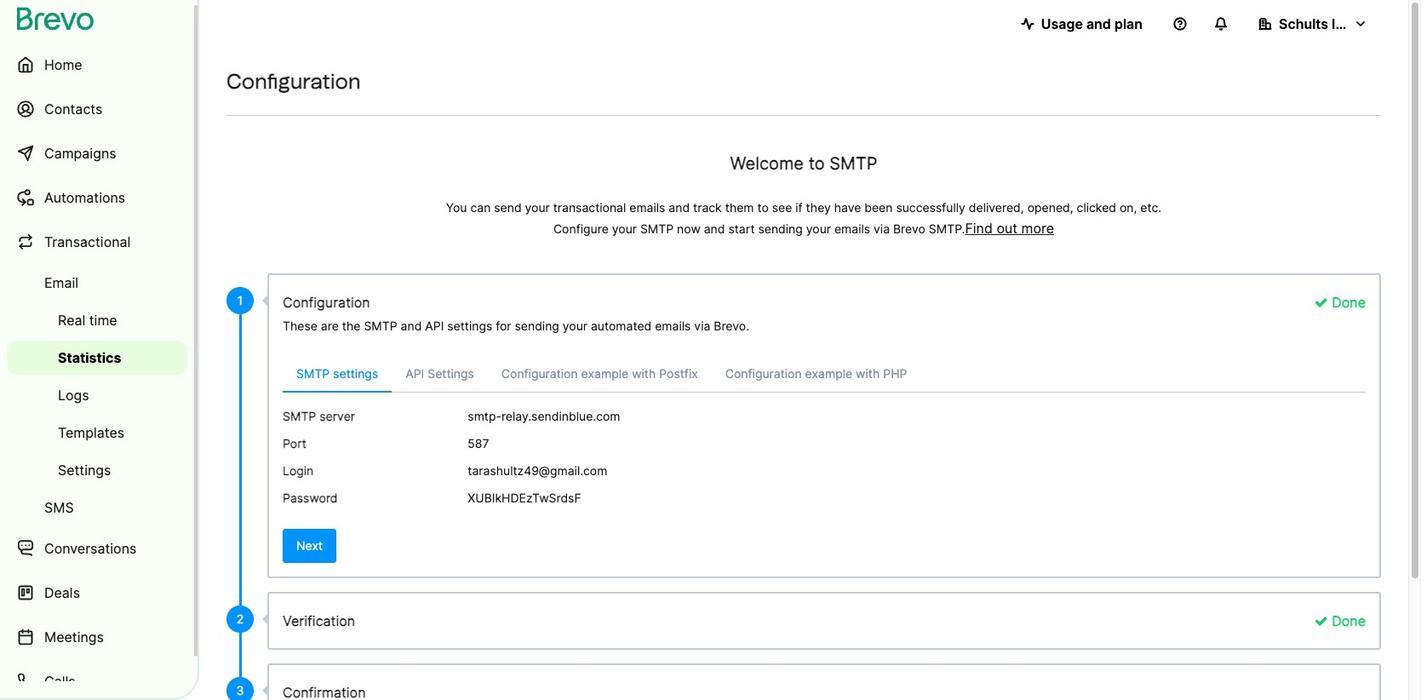 Task type: describe. For each thing, give the bounding box(es) containing it.
campaigns link
[[7, 133, 187, 174]]

statistics
[[58, 349, 121, 366]]

configuration example with php
[[726, 366, 908, 381]]

tab list inside tab panel
[[283, 357, 1366, 393]]

transactional
[[554, 200, 626, 215]]

smtp up have
[[830, 153, 878, 174]]

api settings link
[[392, 357, 488, 392]]

inc
[[1332, 15, 1352, 32]]

transactional link
[[7, 221, 187, 262]]

tab panel containing smtp server
[[269, 406, 1380, 515]]

0 vertical spatial api
[[425, 319, 444, 333]]

done for verification
[[1329, 613, 1366, 630]]

smtp-relay.sendinblue.com
[[468, 409, 621, 423]]

0 vertical spatial to
[[809, 153, 825, 174]]

port
[[283, 436, 307, 451]]

next button
[[283, 529, 337, 563]]

php
[[884, 366, 908, 381]]

server
[[320, 409, 355, 423]]

start
[[729, 221, 755, 236]]

usage
[[1042, 15, 1084, 32]]

smtp server
[[283, 409, 355, 423]]

settings inside smtp settings link
[[333, 366, 378, 381]]

plan
[[1115, 15, 1143, 32]]

xubikhdeztwsrdsf
[[468, 491, 582, 505]]

settings inside tab panel
[[428, 366, 474, 381]]

these
[[283, 319, 318, 333]]

api settings
[[406, 366, 474, 381]]

your down transactional
[[612, 221, 637, 236]]

smtp inside tab list
[[296, 366, 330, 381]]

they
[[806, 200, 831, 215]]

templates
[[58, 424, 125, 441]]

smtp.
[[929, 221, 966, 236]]

on,
[[1120, 200, 1138, 215]]

password
[[283, 491, 338, 505]]

you
[[446, 200, 467, 215]]

your left automated
[[563, 319, 588, 333]]

calls link
[[7, 661, 187, 700]]

and inside button
[[1087, 15, 1112, 32]]

smtp inside you can send your transactional emails and track them to see if they have been successfully delivered, opened, clicked on, etc. configure your smtp now and start sending your emails via brevo smtp.
[[641, 221, 674, 236]]

0 vertical spatial settings
[[447, 319, 493, 333]]

sending inside you can send your transactional emails and track them to see if they have been successfully delivered, opened, clicked on, etc. configure your smtp now and start sending your emails via brevo smtp.
[[759, 221, 803, 236]]

see
[[772, 200, 793, 215]]

logs
[[58, 387, 89, 404]]

sms
[[44, 499, 74, 516]]

opened,
[[1028, 200, 1074, 215]]

to inside you can send your transactional emails and track them to see if they have been successfully delivered, opened, clicked on, etc. configure your smtp now and start sending your emails via brevo smtp.
[[758, 200, 769, 215]]

delivered,
[[969, 200, 1025, 215]]

successfully
[[897, 200, 966, 215]]

and down track
[[704, 221, 725, 236]]

deals
[[44, 584, 80, 601]]

transactional
[[44, 233, 131, 250]]

have
[[835, 200, 862, 215]]

etc.
[[1141, 200, 1162, 215]]

sms link
[[7, 491, 187, 525]]

calls
[[44, 673, 76, 690]]

2 vertical spatial emails
[[655, 319, 691, 333]]

track
[[694, 200, 722, 215]]

login
[[283, 463, 314, 478]]

statistics link
[[7, 341, 187, 375]]

smtp-
[[468, 409, 502, 423]]

find
[[966, 220, 993, 237]]

smtp settings
[[296, 366, 378, 381]]

real time link
[[7, 303, 187, 337]]

automated
[[591, 319, 652, 333]]

more
[[1022, 220, 1055, 237]]

usage and plan
[[1042, 15, 1143, 32]]

usage and plan button
[[1008, 7, 1157, 41]]

now
[[677, 221, 701, 236]]

automations link
[[7, 177, 187, 218]]

welcome to smtp
[[731, 153, 878, 174]]

if
[[796, 200, 803, 215]]

schults inc
[[1280, 15, 1352, 32]]

2
[[237, 612, 244, 626]]

schults
[[1280, 15, 1329, 32]]

0 horizontal spatial settings
[[58, 462, 111, 479]]

these are the smtp and api settings for sending your automated emails via brevo.
[[283, 319, 750, 333]]

real time
[[58, 312, 117, 329]]



Task type: locate. For each thing, give the bounding box(es) containing it.
0 horizontal spatial via
[[695, 319, 711, 333]]

to left see in the right top of the page
[[758, 200, 769, 215]]

1 vertical spatial to
[[758, 200, 769, 215]]

configuration example with php link
[[712, 357, 921, 392]]

example for php
[[806, 366, 853, 381]]

smtp settings link
[[283, 357, 392, 393]]

1 vertical spatial api
[[406, 366, 424, 381]]

tab list
[[283, 357, 1366, 393]]

configure
[[554, 221, 609, 236]]

1 done from the top
[[1329, 294, 1366, 311]]

your down they
[[807, 221, 831, 236]]

configuration example with postfix link
[[488, 357, 712, 392]]

meetings
[[44, 629, 104, 646]]

0 horizontal spatial sending
[[515, 319, 560, 333]]

check image for configuration
[[1315, 296, 1329, 309]]

tab panel
[[269, 357, 1380, 515], [269, 406, 1380, 515]]

brevo
[[894, 221, 926, 236]]

postfix
[[660, 366, 698, 381]]

api inside tab list
[[406, 366, 424, 381]]

1 vertical spatial check image
[[1315, 614, 1329, 628]]

api up api settings
[[425, 319, 444, 333]]

api right the smtp settings
[[406, 366, 424, 381]]

next
[[296, 538, 323, 553]]

0 vertical spatial check image
[[1315, 296, 1329, 309]]

emails up postfix
[[655, 319, 691, 333]]

emails right transactional
[[630, 200, 666, 215]]

settings left "for" at the left top
[[447, 319, 493, 333]]

1 horizontal spatial example
[[806, 366, 853, 381]]

0 horizontal spatial settings
[[333, 366, 378, 381]]

tar
[[468, 463, 483, 478]]

smtp up smtp server
[[296, 366, 330, 381]]

1 horizontal spatial to
[[809, 153, 825, 174]]

send
[[494, 200, 522, 215]]

with for postfix
[[632, 366, 656, 381]]

email
[[44, 274, 78, 291]]

been
[[865, 200, 893, 215]]

2 tab panel from the top
[[269, 406, 1380, 515]]

2 check image from the top
[[1315, 614, 1329, 628]]

1 vertical spatial settings
[[333, 366, 378, 381]]

smtp left now
[[641, 221, 674, 236]]

tab panel containing smtp settings
[[269, 357, 1380, 515]]

time
[[89, 312, 117, 329]]

1 example from the left
[[582, 366, 629, 381]]

1 horizontal spatial settings
[[447, 319, 493, 333]]

settings
[[447, 319, 493, 333], [333, 366, 378, 381]]

1 horizontal spatial with
[[856, 366, 880, 381]]

ashultz49@gmail.com
[[483, 463, 608, 478]]

with
[[632, 366, 656, 381], [856, 366, 880, 381]]

sending
[[759, 221, 803, 236], [515, 319, 560, 333]]

relay.sendinblue.com
[[502, 409, 621, 423]]

your right send at the top of the page
[[525, 200, 550, 215]]

1 tab panel from the top
[[269, 357, 1380, 515]]

1
[[237, 293, 243, 308]]

with for php
[[856, 366, 880, 381]]

templates link
[[7, 416, 187, 450]]

settings link
[[7, 453, 187, 487]]

settings up "smtp-"
[[428, 366, 474, 381]]

0 vertical spatial settings
[[428, 366, 474, 381]]

0 vertical spatial sending
[[759, 221, 803, 236]]

0 vertical spatial via
[[874, 221, 890, 236]]

the
[[342, 319, 361, 333]]

campaigns
[[44, 145, 116, 162]]

welcome
[[731, 153, 804, 174]]

with left postfix
[[632, 366, 656, 381]]

contacts
[[44, 101, 103, 118]]

1 with from the left
[[632, 366, 656, 381]]

check image
[[1315, 296, 1329, 309], [1315, 614, 1329, 628]]

via down 'been'
[[874, 221, 890, 236]]

tab list containing smtp settings
[[283, 357, 1366, 393]]

0 horizontal spatial to
[[758, 200, 769, 215]]

0 horizontal spatial example
[[582, 366, 629, 381]]

brevo.
[[714, 319, 750, 333]]

emails
[[630, 200, 666, 215], [835, 221, 871, 236], [655, 319, 691, 333]]

0 vertical spatial done
[[1329, 294, 1366, 311]]

find out more
[[966, 220, 1055, 237]]

1 vertical spatial sending
[[515, 319, 560, 333]]

3
[[236, 683, 244, 698]]

check image for verification
[[1315, 614, 1329, 628]]

smtp up port
[[283, 409, 316, 423]]

for
[[496, 319, 512, 333]]

to up they
[[809, 153, 825, 174]]

via
[[874, 221, 890, 236], [695, 319, 711, 333]]

emails down have
[[835, 221, 871, 236]]

1 vertical spatial done
[[1329, 613, 1366, 630]]

schults inc button
[[1245, 7, 1382, 41]]

you can send your transactional emails and track them to see if they have been successfully delivered, opened, clicked on, etc. configure your smtp now and start sending your emails via brevo smtp.
[[446, 200, 1162, 236]]

and up now
[[669, 200, 690, 215]]

smtp right the
[[364, 319, 398, 333]]

real
[[58, 312, 85, 329]]

0 vertical spatial emails
[[630, 200, 666, 215]]

example down automated
[[582, 366, 629, 381]]

1 vertical spatial emails
[[835, 221, 871, 236]]

are
[[321, 319, 339, 333]]

configuration example with postfix
[[502, 366, 698, 381]]

0 horizontal spatial with
[[632, 366, 656, 381]]

logs link
[[7, 378, 187, 412]]

home
[[44, 56, 82, 73]]

2 done from the top
[[1329, 613, 1366, 630]]

example for postfix
[[582, 366, 629, 381]]

1 check image from the top
[[1315, 296, 1329, 309]]

1 vertical spatial via
[[695, 319, 711, 333]]

via inside you can send your transactional emails and track them to see if they have been successfully delivered, opened, clicked on, etc. configure your smtp now and start sending your emails via brevo smtp.
[[874, 221, 890, 236]]

0 horizontal spatial api
[[406, 366, 424, 381]]

conversations link
[[7, 528, 187, 569]]

conversations
[[44, 540, 137, 557]]

meetings link
[[7, 617, 187, 658]]

and
[[1087, 15, 1112, 32], [669, 200, 690, 215], [704, 221, 725, 236], [401, 319, 422, 333]]

can
[[471, 200, 491, 215]]

verification
[[283, 613, 355, 630]]

and left plan
[[1087, 15, 1112, 32]]

sending right "for" at the left top
[[515, 319, 560, 333]]

settings down templates
[[58, 462, 111, 479]]

and up api settings
[[401, 319, 422, 333]]

settings
[[428, 366, 474, 381], [58, 462, 111, 479]]

via left brevo.
[[695, 319, 711, 333]]

1 horizontal spatial sending
[[759, 221, 803, 236]]

email link
[[7, 266, 187, 300]]

sending down see in the right top of the page
[[759, 221, 803, 236]]

1 horizontal spatial api
[[425, 319, 444, 333]]

1 horizontal spatial settings
[[428, 366, 474, 381]]

automations
[[44, 189, 125, 206]]

home link
[[7, 44, 187, 85]]

example
[[582, 366, 629, 381], [806, 366, 853, 381]]

2 with from the left
[[856, 366, 880, 381]]

1 horizontal spatial via
[[874, 221, 890, 236]]

done
[[1329, 294, 1366, 311], [1329, 613, 1366, 630]]

1 vertical spatial settings
[[58, 462, 111, 479]]

done for configuration
[[1329, 294, 1366, 311]]

configuration
[[227, 69, 361, 94], [283, 294, 370, 311], [502, 366, 578, 381], [726, 366, 802, 381]]

587
[[468, 436, 489, 451]]

tar ashultz49@gmail.com
[[468, 463, 608, 478]]

find out more button
[[966, 220, 1055, 237]]

deals link
[[7, 572, 187, 613]]

settings up server
[[333, 366, 378, 381]]

with left the php
[[856, 366, 880, 381]]

2 example from the left
[[806, 366, 853, 381]]

out
[[997, 220, 1018, 237]]

example left the php
[[806, 366, 853, 381]]

them
[[726, 200, 754, 215]]

api
[[425, 319, 444, 333], [406, 366, 424, 381]]

contacts link
[[7, 89, 187, 129]]

clicked
[[1077, 200, 1117, 215]]



Task type: vqa. For each thing, say whether or not it's contained in the screenshot.
0 % related to Soft Bounced
no



